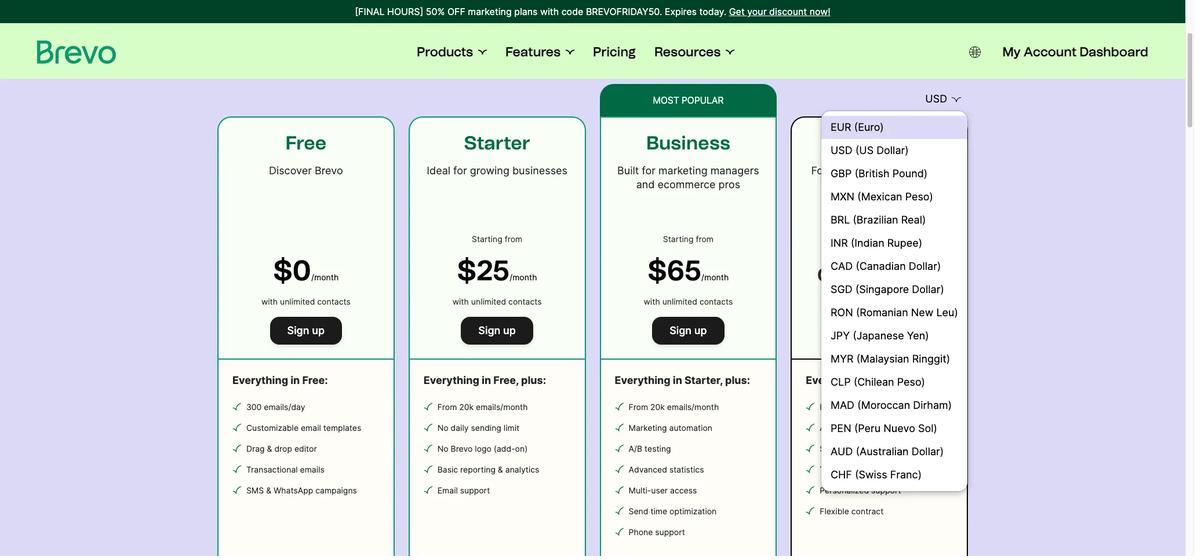 Task type: locate. For each thing, give the bounding box(es) containing it.
sales
[[685, 15, 723, 32]]

ringgit)
[[913, 353, 951, 365]]

everything down myr
[[806, 375, 862, 387]]

marketing up ecommerce
[[659, 165, 708, 177]]

1 emails/month from the left
[[476, 403, 528, 412]]

1 horizontal spatial /month
[[510, 273, 537, 282]]

with unlimited contacts down $65 /month
[[644, 297, 733, 307]]

1 vertical spatial advanced
[[629, 465, 668, 475]]

everything in free:
[[233, 375, 328, 387]]

for right "ideal"
[[454, 165, 467, 177]]

sign up up everything in starter, plus:
[[670, 325, 707, 337]]

unlimited down $25
[[471, 297, 506, 307]]

pen
[[831, 423, 852, 435]]

for for $25
[[454, 165, 467, 177]]

with unlimited contacts down $25 /month
[[453, 297, 542, 307]]

pen (peru nuevo sol)
[[831, 423, 938, 435]]

2 20k from the left
[[651, 403, 665, 412]]

sign up up free:
[[287, 325, 325, 337]]

plus: down ringgit)
[[928, 375, 953, 387]]

4 unlimited from the left
[[854, 297, 889, 307]]

and
[[637, 179, 655, 191]]

brevo for discover
[[315, 165, 343, 177]]

2 plus: from the left
[[726, 375, 750, 387]]

3 sign up button from the left
[[653, 317, 725, 345]]

sgd (singapore dollar)
[[831, 284, 945, 296]]

marketing
[[98, 15, 169, 32], [629, 423, 667, 433]]

sign up for $25
[[479, 325, 516, 337]]

2 platform from the left
[[726, 15, 787, 32]]

drag & drop editor
[[246, 444, 317, 454]]

large
[[830, 165, 855, 177]]

from up $25 /month
[[505, 234, 523, 244]]

dollar) down rupee)
[[909, 260, 942, 273]]

0 vertical spatial brevo
[[315, 165, 343, 177]]

statistics
[[670, 465, 704, 475]]

0 horizontal spatial email
[[438, 486, 458, 496]]

dollar) up new
[[913, 284, 945, 296]]

peso) up the real)
[[906, 191, 934, 203]]

custom price
[[818, 264, 942, 287]]

starting from
[[472, 234, 523, 244], [663, 234, 714, 244]]

3 up from the left
[[695, 325, 707, 337]]

0 horizontal spatial transactional
[[246, 465, 298, 475]]

franc)
[[891, 469, 922, 481]]

peso) inside button
[[906, 191, 934, 203]]

1 horizontal spatial brevo
[[451, 444, 473, 454]]

from 20k emails/month up sending
[[438, 403, 528, 412]]

daily
[[451, 423, 469, 433]]

& for sms & whatsapp campaigns
[[266, 486, 271, 496]]

& right the sms
[[266, 486, 271, 496]]

/month for $25
[[510, 273, 537, 282]]

email inside tab list
[[1051, 15, 1089, 32]]

in down (malaysian at right
[[865, 375, 874, 387]]

0 horizontal spatial from 20k emails/month
[[438, 403, 528, 412]]

/month for $0
[[311, 273, 339, 282]]

no up basic
[[438, 444, 449, 454]]

0 horizontal spatial /month
[[311, 273, 339, 282]]

2 starting from from the left
[[663, 234, 714, 244]]

2 up from the left
[[503, 325, 516, 337]]

20k up daily
[[459, 403, 474, 412]]

everything up 300
[[233, 375, 288, 387]]

0 horizontal spatial brevo
[[315, 165, 343, 177]]

brevo
[[315, 165, 343, 177], [451, 444, 473, 454]]

&
[[267, 444, 272, 454], [498, 465, 503, 475], [266, 486, 271, 496]]

1 horizontal spatial emails/month
[[667, 403, 719, 412]]

1 horizontal spatial advanced
[[820, 423, 859, 433]]

from up marketing automation
[[629, 403, 648, 412]]

1 vertical spatial marketing
[[659, 165, 708, 177]]

1 horizontal spatial from
[[629, 403, 648, 412]]

2 from from the left
[[696, 234, 714, 244]]

in for brevoplus
[[865, 375, 874, 387]]

1 for from the left
[[454, 165, 467, 177]]

time
[[651, 507, 668, 517]]

1 horizontal spatial transactional
[[952, 15, 1047, 32]]

email up my account dashboard
[[1051, 15, 1089, 32]]

advanced down a/b testing
[[629, 465, 668, 475]]

3 everything from the left
[[615, 375, 671, 387]]

basic reporting & analytics
[[438, 465, 540, 475]]

1 horizontal spatial from
[[696, 234, 714, 244]]

(singapore
[[856, 284, 910, 296]]

1 horizontal spatial marketing
[[629, 423, 667, 433]]

sign up button up everything in starter, plus:
[[653, 317, 725, 345]]

4 everything from the left
[[806, 375, 862, 387]]

0 vertical spatial usd
[[926, 93, 948, 105]]

marketing
[[468, 6, 512, 17], [659, 165, 708, 177]]

everything in starter, plus:
[[615, 375, 750, 387]]

with down $0
[[261, 297, 278, 307]]

sign up free:
[[287, 325, 309, 337]]

0 horizontal spatial support
[[460, 486, 490, 496]]

dollar) for usd (us dollar)
[[877, 144, 909, 157]]

2 with unlimited contacts from the left
[[453, 297, 542, 307]]

1 platform from the left
[[172, 15, 232, 32]]

brl
[[831, 214, 850, 226]]

cad (canadian dollar)
[[831, 260, 942, 273]]

300 emails/day
[[246, 403, 305, 412]]

1 horizontal spatial email
[[1051, 15, 1089, 32]]

1 horizontal spatial starting from
[[663, 234, 714, 244]]

free:
[[302, 375, 328, 387]]

limit
[[504, 423, 520, 433]]

usd up large
[[831, 144, 853, 157]]

/month inside $25 /month
[[510, 273, 537, 282]]

sign up button up free:
[[270, 317, 342, 345]]

1 starting from the left
[[472, 234, 503, 244]]

phone
[[629, 528, 653, 538]]

1 vertical spatial peso)
[[898, 376, 926, 389]]

0 horizontal spatial from
[[505, 234, 523, 244]]

2 sign up from the left
[[479, 325, 516, 337]]

ideal
[[427, 165, 451, 177]]

/month inside $65 /month
[[702, 273, 729, 282]]

for up and
[[642, 165, 656, 177]]

unlimited down $0
[[280, 297, 315, 307]]

transactional down drag & drop editor at bottom
[[246, 465, 298, 475]]

peso) up security
[[898, 376, 926, 389]]

from for everything in starter, plus:
[[629, 403, 648, 412]]

up for $25
[[503, 325, 516, 337]]

support down send time optimization
[[656, 528, 686, 538]]

1 horizontal spatial sign up button
[[461, 317, 533, 345]]

usd element
[[821, 111, 969, 492]]

plus: right starter,
[[726, 375, 750, 387]]

1 vertical spatial no
[[438, 444, 449, 454]]

tailored onboarding
[[820, 465, 897, 475]]

0 horizontal spatial sign up
[[287, 325, 325, 337]]

from for $25
[[505, 234, 523, 244]]

sign
[[287, 325, 309, 337], [479, 325, 501, 337], [670, 325, 692, 337]]

starting from up $25 /month
[[472, 234, 523, 244]]

to
[[872, 325, 882, 337]]

& left the 'drop'
[[267, 444, 272, 454]]

editor
[[295, 444, 317, 454]]

starting up $25
[[472, 234, 503, 244]]

from up $65 /month
[[696, 234, 714, 244]]

email down basic
[[438, 486, 458, 496]]

discount
[[770, 6, 807, 17]]

3 plus: from the left
[[928, 375, 953, 387]]

2 from from the left
[[629, 403, 648, 412]]

brevo down daily
[[451, 444, 473, 454]]

0 vertical spatial peso)
[[906, 191, 934, 203]]

2 /month from the left
[[510, 273, 537, 282]]

1 starting from from the left
[[472, 234, 523, 244]]

2 no from the top
[[438, 444, 449, 454]]

emails/month up limit
[[476, 403, 528, 412]]

2 vertical spatial &
[[266, 486, 271, 496]]

from 20k emails/month
[[438, 403, 528, 412], [629, 403, 719, 412]]

in left free,
[[482, 375, 491, 387]]

marketing platform link
[[23, 1, 308, 47]]

20k up marketing automation
[[651, 403, 665, 412]]

0 horizontal spatial for
[[454, 165, 467, 177]]

tab list
[[0, 1, 1186, 47]]

transactional up my
[[952, 15, 1047, 32]]

hours]
[[387, 6, 423, 17]]

3 with unlimited contacts from the left
[[644, 297, 733, 307]]

1 horizontal spatial platform
[[726, 15, 787, 32]]

1 from from the left
[[438, 403, 457, 412]]

emails/month up the automation
[[667, 403, 719, 412]]

0 horizontal spatial marketing
[[98, 15, 169, 32]]

in left free:
[[291, 375, 300, 387]]

1 horizontal spatial sign up
[[479, 325, 516, 337]]

dirham)
[[914, 400, 952, 412]]

from 20k emails/month up marketing automation
[[629, 403, 719, 412]]

0 horizontal spatial 20k
[[459, 403, 474, 412]]

resources
[[655, 44, 721, 60]]

everything up marketing automation
[[615, 375, 671, 387]]

everything for starter
[[424, 375, 480, 387]]

1 horizontal spatial 20k
[[651, 403, 665, 412]]

support down reporting
[[460, 486, 490, 496]]

0 horizontal spatial starting
[[472, 234, 503, 244]]

0 vertical spatial transactional
[[952, 15, 1047, 32]]

2 horizontal spatial up
[[695, 325, 707, 337]]

support for starting
[[460, 486, 490, 496]]

usd inside button
[[831, 144, 853, 157]]

discover brevo
[[269, 165, 343, 177]]

1 horizontal spatial from 20k emails/month
[[629, 403, 719, 412]]

sign up everything in starter, plus:
[[670, 325, 692, 337]]

unlimited down (singapore in the bottom of the page
[[854, 297, 889, 307]]

/month inside $0 /month
[[311, 273, 339, 282]]

(romanian
[[856, 307, 909, 319]]

most
[[653, 95, 680, 106]]

on)
[[515, 444, 528, 454]]

0 vertical spatial no
[[438, 423, 449, 433]]

0 horizontal spatial sign
[[287, 325, 309, 337]]

built for marketing managers and ecommerce pros
[[618, 165, 760, 191]]

dollar) inside button
[[912, 446, 944, 458]]

built
[[618, 165, 639, 177]]

& for drag & drop editor
[[267, 444, 272, 454]]

inr (indian rupee)
[[831, 237, 923, 249]]

& down (add-
[[498, 465, 503, 475]]

plus: right free,
[[521, 375, 546, 387]]

brl (brazilian real)
[[831, 214, 927, 226]]

for inside built for marketing managers and ecommerce pros
[[642, 165, 656, 177]]

1 vertical spatial usd
[[831, 144, 853, 157]]

1 20k from the left
[[459, 403, 474, 412]]

1 /month from the left
[[311, 273, 339, 282]]

1 plus: from the left
[[521, 375, 546, 387]]

2 horizontal spatial support
[[872, 486, 902, 496]]

1 vertical spatial marketing
[[629, 423, 667, 433]]

1 horizontal spatial sign
[[479, 325, 501, 337]]

support for custom
[[872, 486, 902, 496]]

0 horizontal spatial plus:
[[521, 375, 546, 387]]

transactional for transactional email
[[952, 15, 1047, 32]]

for large organizations with specific needs
[[812, 165, 948, 191]]

1 unlimited from the left
[[280, 297, 315, 307]]

3 contacts from the left
[[700, 297, 733, 307]]

0 horizontal spatial up
[[312, 325, 325, 337]]

1 sign up from the left
[[287, 325, 325, 337]]

eur (euro)
[[831, 121, 884, 133]]

1 horizontal spatial for
[[642, 165, 656, 177]]

2 emails/month from the left
[[667, 403, 719, 412]]

brevo down the free
[[315, 165, 343, 177]]

no left daily
[[438, 423, 449, 433]]

peso) inside 'button'
[[898, 376, 926, 389]]

1 horizontal spatial plus:
[[726, 375, 750, 387]]

customizable
[[246, 423, 299, 433]]

sales
[[885, 325, 911, 337]]

0 horizontal spatial advanced
[[629, 465, 668, 475]]

flexible
[[820, 507, 850, 517]]

ron
[[831, 307, 854, 319]]

2 sign from the left
[[479, 325, 501, 337]]

up up free,
[[503, 325, 516, 337]]

0 vertical spatial &
[[267, 444, 272, 454]]

0 horizontal spatial usd
[[831, 144, 853, 157]]

up
[[312, 325, 325, 337], [503, 325, 516, 337], [695, 325, 707, 337]]

dollar) for aud (australian dollar)
[[912, 446, 944, 458]]

0 horizontal spatial platform
[[172, 15, 232, 32]]

4 in from the left
[[865, 375, 874, 387]]

mad (moroccan dirham)
[[831, 400, 952, 412]]

plus: for custom price
[[928, 375, 953, 387]]

2 from 20k emails/month from the left
[[629, 403, 719, 412]]

1 no from the top
[[438, 423, 449, 433]]

clp (chilean peso) button
[[822, 371, 968, 394]]

transactional email link
[[878, 1, 1163, 47]]

(moroccan
[[858, 400, 911, 412]]

up up starter,
[[695, 325, 707, 337]]

marketing right off
[[468, 6, 512, 17]]

templates
[[323, 423, 362, 433]]

2 horizontal spatial sign
[[670, 325, 692, 337]]

ideal for growing businesses
[[427, 165, 568, 177]]

2 in from the left
[[482, 375, 491, 387]]

no brevo logo (add-on)
[[438, 444, 528, 454]]

0 vertical spatial marketing
[[98, 15, 169, 32]]

code
[[562, 6, 584, 17]]

button image
[[969, 46, 981, 58]]

campaigns
[[316, 486, 357, 496]]

management
[[872, 444, 922, 454]]

0 horizontal spatial from
[[438, 403, 457, 412]]

yen)
[[907, 330, 930, 342]]

for for $65
[[642, 165, 656, 177]]

2 sign up button from the left
[[461, 317, 533, 345]]

talk to sales
[[849, 325, 911, 337]]

0 horizontal spatial sign up button
[[270, 317, 342, 345]]

starting from up $65 /month
[[663, 234, 714, 244]]

3 /month from the left
[[702, 273, 729, 282]]

0 horizontal spatial marketing
[[468, 6, 512, 17]]

1 in from the left
[[291, 375, 300, 387]]

1 vertical spatial transactional
[[246, 465, 298, 475]]

dollar) up organizations
[[877, 144, 909, 157]]

tab list containing marketing platform
[[0, 1, 1186, 47]]

1 vertical spatial brevo
[[451, 444, 473, 454]]

usd up eur (euro) button
[[926, 93, 948, 105]]

with unlimited contacts down (singapore in the bottom of the page
[[835, 297, 925, 307]]

dollar) down sol)
[[912, 446, 944, 458]]

starting up $65 in the right of the page
[[663, 234, 694, 244]]

1 horizontal spatial marketing
[[659, 165, 708, 177]]

usd inside dropdown button
[[926, 93, 948, 105]]

from 20k emails/month for free,
[[438, 403, 528, 412]]

inr
[[831, 237, 848, 249]]

1 horizontal spatial usd
[[926, 93, 948, 105]]

unlimited down $65 in the right of the page
[[663, 297, 698, 307]]

(chilean
[[854, 376, 895, 389]]

for
[[454, 165, 467, 177], [642, 165, 656, 177]]

starting for $65
[[663, 234, 694, 244]]

1 horizontal spatial starting
[[663, 234, 694, 244]]

20k
[[459, 403, 474, 412], [651, 403, 665, 412]]

sign up everything in free, plus:
[[479, 325, 501, 337]]

testing
[[645, 444, 671, 454]]

(euro)
[[855, 121, 884, 133]]

1 horizontal spatial up
[[503, 325, 516, 337]]

with down sgd
[[835, 297, 852, 307]]

1 from 20k emails/month from the left
[[438, 403, 528, 412]]

[final
[[355, 6, 385, 17]]

in left starter,
[[673, 375, 683, 387]]

3 sign up from the left
[[670, 325, 707, 337]]

2 everything from the left
[[424, 375, 480, 387]]

2 horizontal spatial /month
[[702, 273, 729, 282]]

with down $25
[[453, 297, 469, 307]]

usd for usd (us dollar)
[[831, 144, 853, 157]]

1 everything from the left
[[233, 375, 288, 387]]

with unlimited contacts down $0 /month
[[261, 297, 351, 307]]

300
[[246, 403, 262, 412]]

2 starting from the left
[[663, 234, 694, 244]]

1 vertical spatial &
[[498, 465, 503, 475]]

support down chf (swiss franc)
[[872, 486, 902, 496]]

no for no daily sending limit
[[438, 423, 449, 433]]

(indian
[[851, 237, 885, 249]]

1 from from the left
[[505, 234, 523, 244]]

my account dashboard
[[1003, 44, 1149, 60]]

2 horizontal spatial plus:
[[928, 375, 953, 387]]

3 sign from the left
[[670, 325, 692, 337]]

0 vertical spatial email
[[1051, 15, 1089, 32]]

2 for from the left
[[642, 165, 656, 177]]

0 vertical spatial advanced
[[820, 423, 859, 433]]

0 horizontal spatial emails/month
[[476, 403, 528, 412]]

off
[[448, 6, 466, 17]]

sign up button up free,
[[461, 317, 533, 345]]

sign up up free,
[[479, 325, 516, 337]]

advanced down 'enterprise-'
[[820, 423, 859, 433]]

everything up daily
[[424, 375, 480, 387]]

2 horizontal spatial sign up button
[[653, 317, 725, 345]]

[final hours] 50% off marketing plans with code brevofriday50. expires today. get your discount now!
[[355, 6, 831, 17]]

from up daily
[[438, 403, 457, 412]]

up up free:
[[312, 325, 325, 337]]

brevo image
[[37, 41, 116, 64]]

0 horizontal spatial starting from
[[472, 234, 523, 244]]

2 horizontal spatial sign up
[[670, 325, 707, 337]]

with right organizations
[[927, 165, 948, 177]]



Task type: vqa. For each thing, say whether or not it's contained in the screenshot.
"From 20k emails/month"
yes



Task type: describe. For each thing, give the bounding box(es) containing it.
get your discount now! link
[[729, 5, 831, 19]]

20k for free,
[[459, 403, 474, 412]]

1 with unlimited contacts from the left
[[261, 297, 351, 307]]

aud (australian dollar) button
[[822, 441, 968, 464]]

in for starter
[[482, 375, 491, 387]]

2 unlimited from the left
[[471, 297, 506, 307]]

clp (chilean peso)
[[831, 376, 926, 389]]

sales platform
[[685, 15, 787, 32]]

user
[[651, 486, 668, 496]]

transactional emails
[[246, 465, 325, 475]]

starting from for $25
[[472, 234, 523, 244]]

usd button
[[919, 89, 969, 110]]

advanced statistics
[[629, 465, 704, 475]]

marketing automation
[[629, 423, 713, 433]]

reporting
[[461, 465, 496, 475]]

marketing for marketing platform
[[98, 15, 169, 32]]

2 contacts from the left
[[509, 297, 542, 307]]

drag
[[246, 444, 265, 454]]

price
[[895, 264, 942, 287]]

peso) for clp (chilean peso)
[[898, 376, 926, 389]]

pound)
[[893, 168, 928, 180]]

(malaysian
[[857, 353, 910, 365]]

popular
[[682, 95, 724, 106]]

security
[[888, 403, 918, 412]]

features
[[506, 44, 561, 60]]

usd (us dollar)
[[831, 144, 909, 157]]

sign for $25
[[479, 325, 501, 337]]

peso) for mxn (mexican peso)
[[906, 191, 934, 203]]

everything for brevoplus
[[806, 375, 862, 387]]

sub-account management
[[820, 444, 922, 454]]

my
[[1003, 44, 1021, 60]]

send time optimization
[[629, 507, 717, 517]]

flexible contract
[[820, 507, 884, 517]]

starting for $25
[[472, 234, 503, 244]]

4 contacts from the left
[[891, 297, 925, 307]]

ecommerce
[[658, 179, 716, 191]]

$65 /month
[[648, 254, 729, 288]]

emails
[[300, 465, 325, 475]]

enterprise-grade security
[[820, 403, 918, 412]]

leu)
[[937, 307, 959, 319]]

jpy (japanese yen) button
[[822, 325, 968, 348]]

automation
[[670, 423, 713, 433]]

dollar) for cad (canadian dollar)
[[909, 260, 942, 273]]

free,
[[494, 375, 519, 387]]

real)
[[902, 214, 927, 226]]

1 vertical spatial email
[[438, 486, 458, 496]]

nuevo
[[884, 423, 916, 435]]

sgd (singapore dollar) button
[[822, 278, 968, 302]]

with down $65 in the right of the page
[[644, 297, 660, 307]]

marketing for marketing automation
[[629, 423, 667, 433]]

jpy (japanese yen)
[[831, 330, 930, 342]]

platform for marketing platform
[[172, 15, 232, 32]]

everything in business, plus:
[[806, 375, 953, 387]]

rupee)
[[888, 237, 923, 249]]

email
[[301, 423, 321, 433]]

no for no brevo logo (add-on)
[[438, 444, 449, 454]]

brevofriday50.
[[586, 6, 663, 17]]

/month for $65
[[702, 273, 729, 282]]

my account dashboard link
[[1003, 44, 1149, 60]]

personalized support
[[820, 486, 902, 496]]

resources link
[[655, 44, 735, 60]]

optimization
[[670, 507, 717, 517]]

features link
[[506, 44, 575, 60]]

with left code
[[540, 6, 559, 17]]

emails/month for starter,
[[667, 403, 719, 412]]

onboarding
[[853, 465, 897, 475]]

aud
[[831, 446, 853, 458]]

dollar) for sgd (singapore dollar)
[[913, 284, 945, 296]]

basic
[[438, 465, 458, 475]]

myr (malaysian ringgit)
[[831, 353, 951, 365]]

50%
[[426, 6, 445, 17]]

sign up button for $65
[[653, 317, 725, 345]]

in for free
[[291, 375, 300, 387]]

emails/day
[[264, 403, 305, 412]]

mxn
[[831, 191, 855, 203]]

(add-
[[494, 444, 515, 454]]

pricing
[[593, 44, 636, 60]]

1 horizontal spatial support
[[656, 528, 686, 538]]

marketing inside built for marketing managers and ecommerce pros
[[659, 165, 708, 177]]

whatsapp
[[274, 486, 313, 496]]

(australian
[[856, 446, 909, 458]]

today.
[[700, 6, 727, 17]]

growing
[[470, 165, 510, 177]]

for
[[812, 165, 827, 177]]

from for everything in free, plus:
[[438, 403, 457, 412]]

0 vertical spatial marketing
[[468, 6, 512, 17]]

3 unlimited from the left
[[663, 297, 698, 307]]

starting from for $65
[[663, 234, 714, 244]]

cad
[[831, 260, 853, 273]]

transactional email
[[952, 15, 1089, 32]]

mad
[[831, 400, 855, 412]]

gbp (british pound)
[[831, 168, 928, 180]]

mxn (mexican peso) button
[[822, 186, 968, 209]]

with inside for large organizations with specific needs
[[927, 165, 948, 177]]

transactional for transactional emails
[[246, 465, 298, 475]]

plus: for starting from
[[521, 375, 546, 387]]

(canadian
[[856, 260, 906, 273]]

emails/month for free,
[[476, 403, 528, 412]]

gbp (british pound) button
[[822, 162, 968, 186]]

brevo for no
[[451, 444, 473, 454]]

advanced for advanced integrations
[[820, 423, 859, 433]]

mad (moroccan dirham) button
[[822, 394, 968, 418]]

contract
[[852, 507, 884, 517]]

your
[[748, 6, 767, 17]]

sign for $65
[[670, 325, 692, 337]]

personalized
[[820, 486, 869, 496]]

inr (indian rupee) button
[[822, 232, 968, 255]]

1 contacts from the left
[[317, 297, 351, 307]]

talk
[[849, 325, 869, 337]]

1 up from the left
[[312, 325, 325, 337]]

ron (romanian new leu) button
[[822, 302, 968, 325]]

1 sign up button from the left
[[270, 317, 342, 345]]

products
[[417, 44, 473, 60]]

myr
[[831, 353, 854, 365]]

advanced for advanced statistics
[[629, 465, 668, 475]]

$25
[[457, 254, 510, 288]]

4 with unlimited contacts from the left
[[835, 297, 925, 307]]

(mexican
[[858, 191, 903, 203]]

gbp
[[831, 168, 852, 180]]

up for $65
[[695, 325, 707, 337]]

chf (swiss franc) button
[[822, 464, 968, 487]]

cad (canadian dollar) button
[[822, 255, 968, 278]]

usd for usd
[[926, 93, 948, 105]]

sign up for $65
[[670, 325, 707, 337]]

a/b testing
[[629, 444, 671, 454]]

1 sign from the left
[[287, 325, 309, 337]]

everything for free
[[233, 375, 288, 387]]

sub-
[[820, 444, 839, 454]]

from 20k emails/month for starter,
[[629, 403, 719, 412]]

sending
[[471, 423, 502, 433]]

analytics
[[506, 465, 540, 475]]

brl (brazilian real) button
[[822, 209, 968, 232]]

3 in from the left
[[673, 375, 683, 387]]

sign up button for $25
[[461, 317, 533, 345]]

business,
[[876, 375, 926, 387]]

grade
[[863, 403, 885, 412]]

plans
[[515, 6, 538, 17]]

starter,
[[685, 375, 723, 387]]

20k for starter,
[[651, 403, 665, 412]]

platform for sales platform
[[726, 15, 787, 32]]

from for $65
[[696, 234, 714, 244]]



